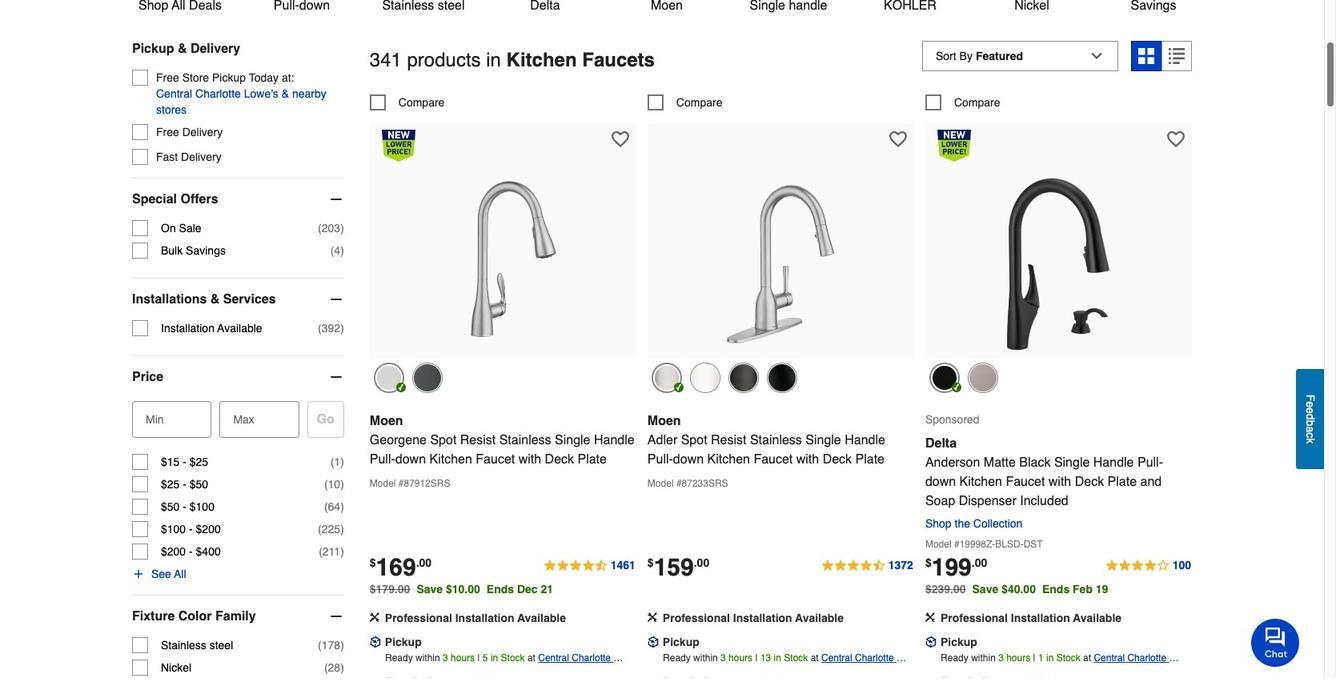 Task type: describe. For each thing, give the bounding box(es) containing it.
moen for moen adler spot resist stainless single handle pull-down kitchen faucet with deck plate
[[647, 414, 681, 428]]

actual price $169.00 element
[[370, 553, 432, 581]]

100 button
[[1104, 556, 1192, 576]]

handle inside delta anderson matte black single handle pull- down kitchen faucet with deck plate and soap dispenser included
[[1093, 456, 1134, 470]]

assembly image
[[647, 612, 657, 622]]

moen adler spot resist stainless single handle pull-down kitchen faucet with deck plate image
[[693, 176, 869, 352]]

$ 169 .00
[[370, 553, 432, 581]]

- for $50
[[183, 500, 186, 513]]

4
[[334, 244, 340, 257]]

in right products
[[486, 49, 501, 71]]

ready within 3 hours | 5 in stock at central charlotte lowe's
[[385, 652, 613, 678]]

see all button
[[132, 566, 186, 582]]

| for 1
[[1033, 652, 1036, 664]]

plate for georgene spot resist stainless single handle pull-down kitchen faucet with deck plate
[[578, 452, 607, 467]]

87233srs
[[682, 478, 728, 489]]

savings save $10.00 element
[[417, 583, 560, 596]]

spot for georgene
[[430, 433, 457, 448]]

deck for moen adler spot resist stainless single handle pull-down kitchen faucet with deck plate
[[823, 452, 852, 467]]

delivery for free delivery
[[182, 126, 223, 138]]

5
[[483, 652, 488, 664]]

3 for 5
[[443, 652, 448, 664]]

with for moen georgene spot resist stainless single handle pull-down kitchen faucet with deck plate
[[518, 452, 541, 467]]

steel
[[209, 639, 233, 651]]

1 matte black image from the left
[[412, 363, 443, 393]]

1 vertical spatial $100
[[161, 523, 186, 535]]

soap
[[925, 494, 955, 508]]

lowe's inside central charlotte lowe's & nearby stores
[[244, 87, 278, 100]]

$239.00
[[925, 583, 966, 596]]

& inside central charlotte lowe's & nearby stores
[[282, 87, 289, 100]]

family
[[215, 609, 256, 623]]

fast
[[156, 150, 178, 163]]

( for 211
[[319, 545, 322, 558]]

100
[[1172, 559, 1191, 572]]

free for free delivery
[[156, 126, 179, 138]]

- for $100
[[189, 523, 193, 535]]

2 matte black image from the left
[[767, 363, 797, 393]]

stainless steel
[[161, 639, 233, 651]]

$10.00
[[446, 583, 480, 596]]

$179.00 save $10.00 ends dec 21
[[370, 583, 553, 596]]

1 vertical spatial $200
[[161, 545, 186, 558]]

fixture color family
[[132, 609, 256, 623]]

single for georgene spot resist stainless single handle pull-down kitchen faucet with deck plate
[[555, 433, 590, 448]]

$400
[[196, 545, 221, 558]]

ends for 199
[[1042, 583, 1070, 596]]

at:
[[282, 71, 294, 84]]

installations & services button
[[132, 278, 344, 320]]

blsd-
[[995, 539, 1024, 550]]

black
[[1019, 456, 1051, 470]]

dst
[[1024, 539, 1043, 550]]

central charlotte lowe's button for ready within 3 hours | 1 in stock at central charlotte lowe's
[[1094, 650, 1192, 678]]

169
[[376, 553, 416, 581]]

stock for 5
[[501, 652, 525, 664]]

moen adler spot resist stainless single handle pull-down kitchen faucet with deck plate
[[647, 414, 885, 467]]

4.5 stars image for 159
[[820, 556, 914, 576]]

178
[[322, 639, 340, 651]]

central charlotte lowe's & nearby stores button
[[156, 86, 344, 118]]

1 e from the top
[[1304, 401, 1317, 408]]

87912srs
[[404, 478, 450, 489]]

hours for 13
[[729, 652, 753, 664]]

model for georgene spot resist stainless single handle pull-down kitchen faucet with deck plate
[[370, 478, 396, 489]]

store
[[182, 71, 209, 84]]

model # 19998z-blsd-dst
[[925, 539, 1043, 550]]

the
[[955, 517, 970, 530]]

and
[[1140, 475, 1162, 489]]

installations
[[132, 292, 207, 306]]

pickup up central charlotte lowe's & nearby stores
[[212, 71, 246, 84]]

( 4 )
[[330, 244, 344, 257]]

shop the collection link
[[925, 517, 1029, 530]]

341 products in kitchen faucets
[[370, 49, 655, 71]]

341
[[370, 49, 402, 71]]

( 64 )
[[324, 500, 344, 513]]

) for ( 1 )
[[340, 455, 344, 468]]

( 211 )
[[319, 545, 344, 558]]

0 vertical spatial $25
[[190, 455, 208, 468]]

2 horizontal spatial #
[[954, 539, 959, 550]]

.00 for 159
[[694, 556, 709, 569]]

new lower price image
[[937, 129, 971, 162]]

free delivery
[[156, 126, 223, 138]]

pickup for ready within 3 hours | 13 in stock at central charlotte lowe's
[[663, 636, 699, 648]]

moen for moen georgene spot resist stainless single handle pull-down kitchen faucet with deck plate
[[370, 414, 403, 428]]

in for ready within 3 hours | 5 in stock at central charlotte lowe's
[[491, 652, 498, 664]]

( 28 )
[[324, 661, 344, 674]]

) for ( 211 )
[[340, 545, 344, 558]]

actual price $199.00 element
[[925, 553, 987, 581]]

spotshield stainless image
[[968, 363, 998, 393]]

) for ( 203 )
[[340, 222, 344, 234]]

central for ready within 3 hours | 13 in stock at central charlotte lowe's
[[821, 652, 852, 664]]

( 225 )
[[318, 523, 344, 535]]

minus image
[[328, 291, 344, 307]]

3 for 1
[[998, 652, 1004, 664]]

1461 button
[[542, 556, 636, 576]]

central for ready within 3 hours | 5 in stock at central charlotte lowe's
[[538, 652, 569, 664]]

b
[[1304, 420, 1317, 426]]

bulk savings
[[161, 244, 226, 257]]

price
[[132, 370, 163, 384]]

$ for 199
[[925, 556, 932, 569]]

heart outline image
[[611, 130, 629, 148]]

( 178 )
[[318, 639, 344, 651]]

central inside central charlotte lowe's & nearby stores
[[156, 87, 192, 100]]

pickup up 'stores' on the left of page
[[132, 41, 174, 56]]

dispenser
[[959, 494, 1016, 508]]

services
[[223, 292, 276, 306]]

pickup & delivery
[[132, 41, 240, 56]]

central charlotte lowe's button for ready within 3 hours | 5 in stock at central charlotte lowe's
[[538, 650, 636, 678]]

$ 199 .00
[[925, 553, 987, 581]]

( for 392
[[318, 322, 322, 334]]

within for ready within 3 hours | 5 in stock at central charlotte lowe's
[[415, 652, 440, 664]]

| for 5
[[477, 652, 480, 664]]

( for 203
[[318, 222, 322, 234]]

1 assembly image from the left
[[370, 612, 379, 622]]

central for ready within 3 hours | 1 in stock at central charlotte lowe's
[[1094, 652, 1125, 664]]

( 10 )
[[324, 478, 344, 491]]

at for 13
[[811, 652, 819, 664]]

installation available
[[161, 322, 262, 334]]

f e e d b a c k
[[1304, 395, 1317, 444]]

$179.00
[[370, 583, 410, 596]]

$40.00
[[1002, 583, 1036, 596]]

pickup for ready within 3 hours | 5 in stock at central charlotte lowe's
[[385, 636, 422, 648]]

pickup image
[[370, 637, 381, 648]]

installation down installations & services
[[161, 322, 214, 334]]

ready for ready within 3 hours | 13 in stock at central charlotte lowe's
[[663, 652, 691, 664]]

min
[[146, 413, 164, 426]]

resist for adler
[[711, 433, 746, 448]]

shop the collection
[[925, 517, 1023, 530]]

max
[[233, 413, 254, 426]]

fast delivery
[[156, 150, 221, 163]]

$15 - $25
[[161, 455, 208, 468]]

at for 1
[[1083, 652, 1091, 664]]

anderson
[[925, 456, 980, 470]]

georgene
[[370, 433, 427, 448]]

- for $15
[[183, 455, 186, 468]]

professional installation available for 2nd assembly image from the right
[[385, 612, 566, 624]]

spot resist stainless image
[[374, 363, 404, 393]]

2 e from the top
[[1304, 408, 1317, 414]]

go
[[317, 412, 335, 427]]

available down installations & services button at the left top
[[217, 322, 262, 334]]

fixture color family button
[[132, 595, 344, 637]]

minus image for price
[[328, 369, 344, 385]]

bulk
[[161, 244, 183, 257]]

4.5 stars image for 169
[[542, 556, 636, 576]]

charlotte inside central charlotte lowe's & nearby stores
[[195, 87, 241, 100]]

c
[[1304, 433, 1317, 438]]

3 matte black image from the left
[[929, 363, 960, 393]]

# for moen georgene spot resist stainless single handle pull-down kitchen faucet with deck plate
[[398, 478, 404, 489]]

( for 28
[[324, 661, 328, 674]]

kitchen inside delta anderson matte black single handle pull- down kitchen faucet with deck plate and soap dispenser included
[[959, 475, 1002, 489]]

central charlotte lowe's button for ready within 3 hours | 13 in stock at central charlotte lowe's
[[821, 650, 914, 678]]

kitchen inside moen georgene spot resist stainless single handle pull-down kitchen faucet with deck plate
[[429, 452, 472, 467]]

included
[[1020, 494, 1068, 508]]

10
[[328, 478, 340, 491]]

minus image for fixture color family
[[328, 608, 344, 624]]

$ 159 .00
[[647, 553, 709, 581]]

2 horizontal spatial model
[[925, 539, 951, 550]]

$ for 169
[[370, 556, 376, 569]]

0 horizontal spatial $25
[[161, 478, 180, 491]]

delta anderson matte black single handle pull- down kitchen faucet with deck plate and soap dispenser included
[[925, 436, 1163, 508]]

on sale
[[161, 222, 201, 234]]

with inside delta anderson matte black single handle pull- down kitchen faucet with deck plate and soap dispenser included
[[1048, 475, 1071, 489]]

( for 1
[[330, 455, 334, 468]]

shop
[[925, 517, 951, 530]]

4 stars image
[[1104, 556, 1192, 576]]

( for 10
[[324, 478, 328, 491]]

installation for assembly icon
[[733, 612, 792, 624]]

1 horizontal spatial $200
[[196, 523, 221, 535]]

offers
[[180, 192, 218, 206]]

special
[[132, 192, 177, 206]]

list view image
[[1169, 48, 1185, 64]]

deck inside delta anderson matte black single handle pull- down kitchen faucet with deck plate and soap dispenser included
[[1075, 475, 1104, 489]]

( for 225
[[318, 523, 322, 535]]

199
[[932, 553, 972, 581]]

single for adler spot resist stainless single handle pull-down kitchen faucet with deck plate
[[806, 433, 841, 448]]

dec
[[517, 583, 538, 596]]

professional for 2nd assembly image
[[941, 612, 1008, 624]]

ready within 3 hours | 1 in stock at central charlotte lowe's
[[941, 652, 1169, 678]]

charlotte for ready within 3 hours | 5 in stock at central charlotte lowe's
[[572, 652, 611, 664]]

( 203 )
[[318, 222, 344, 234]]

) for ( 225 )
[[340, 523, 344, 535]]

faucets
[[582, 49, 655, 71]]

on
[[161, 222, 176, 234]]

delivery for fast delivery
[[181, 150, 221, 163]]

1372 button
[[820, 556, 914, 576]]

1 heart outline image from the left
[[889, 130, 907, 148]]

save for 199
[[972, 583, 998, 596]]

faucet for adler
[[754, 452, 793, 467]]

k
[[1304, 438, 1317, 444]]



Task type: vqa. For each thing, say whether or not it's contained in the screenshot.
Read More
no



Task type: locate. For each thing, give the bounding box(es) containing it.
1 horizontal spatial compare
[[676, 96, 722, 109]]

$50 down '$25 - $50'
[[161, 500, 180, 513]]

& up store
[[178, 41, 187, 56]]

installation down savings save $10.00 element
[[455, 612, 514, 624]]

) for ( 4 )
[[340, 244, 344, 257]]

pickup image for ready within 3 hours | 13 in stock at central charlotte lowe's
[[647, 637, 659, 648]]

resist
[[460, 433, 496, 448], [711, 433, 746, 448]]

sponsored
[[925, 413, 980, 426]]

2 horizontal spatial ready
[[941, 652, 968, 664]]

2 ) from the top
[[340, 244, 344, 257]]

handle for adler spot resist stainless single handle pull-down kitchen faucet with deck plate
[[845, 433, 885, 448]]

within for ready within 3 hours | 13 in stock at central charlotte lowe's
[[693, 652, 718, 664]]

within down $239.00 save $40.00 ends feb 19
[[971, 652, 996, 664]]

down up model # 87233srs
[[673, 452, 704, 467]]

& for services
[[210, 292, 220, 306]]

color
[[178, 609, 212, 623]]

2 ready from the left
[[663, 652, 691, 664]]

1 horizontal spatial professional
[[663, 612, 730, 624]]

deck inside moen adler spot resist stainless single handle pull-down kitchen faucet with deck plate
[[823, 452, 852, 467]]

2 $ from the left
[[647, 556, 654, 569]]

1 down savings save $40.00 element
[[1038, 652, 1044, 664]]

plus image
[[132, 567, 145, 580]]

1 horizontal spatial model
[[647, 478, 674, 489]]

stock down 'ends feb 19' element
[[1056, 652, 1080, 664]]

# down georgene
[[398, 478, 404, 489]]

at inside ready within 3 hours | 5 in stock at central charlotte lowe's
[[527, 652, 535, 664]]

lowe's inside ready within 3 hours | 13 in stock at central charlotte lowe's
[[821, 668, 851, 678]]

new lower price image
[[382, 129, 415, 162]]

ready inside ready within 3 hours | 5 in stock at central charlotte lowe's
[[385, 652, 413, 664]]

lowe's for ready within 3 hours | 5 in stock at central charlotte lowe's
[[538, 668, 568, 678]]

moen inside moen adler spot resist stainless single handle pull-down kitchen faucet with deck plate
[[647, 414, 681, 428]]

professional installation available up 13
[[663, 612, 844, 624]]

professional down was price $179.00 element
[[385, 612, 452, 624]]

0 horizontal spatial $50
[[161, 500, 180, 513]]

stock inside ready within 3 hours | 5 in stock at central charlotte lowe's
[[501, 652, 525, 664]]

| left 5 on the bottom left of the page
[[477, 652, 480, 664]]

stock for 13
[[784, 652, 808, 664]]

2 4.5 stars image from the left
[[820, 556, 914, 576]]

pickup image down assembly icon
[[647, 637, 659, 648]]

- right $15 in the bottom left of the page
[[183, 455, 186, 468]]

) for ( 10 )
[[340, 478, 344, 491]]

spot right adler on the bottom of page
[[681, 433, 707, 448]]

grid view image
[[1138, 48, 1154, 64]]

2 horizontal spatial professional installation available
[[941, 612, 1122, 624]]

.00 inside $ 169 .00
[[416, 556, 432, 569]]

1 ) from the top
[[340, 222, 344, 234]]

down for adler
[[673, 452, 704, 467]]

0 vertical spatial $200
[[196, 523, 221, 535]]

central
[[156, 87, 192, 100], [538, 652, 569, 664], [821, 652, 852, 664], [1094, 652, 1125, 664]]

64
[[328, 500, 340, 513]]

matte black image left spotshield stainless icon
[[929, 363, 960, 393]]

7 ) from the top
[[340, 523, 344, 535]]

0 horizontal spatial .00
[[416, 556, 432, 569]]

9 ) from the top
[[340, 639, 344, 651]]

deck
[[545, 452, 574, 467], [823, 452, 852, 467], [1075, 475, 1104, 489]]

central right 5 on the bottom left of the page
[[538, 652, 569, 664]]

model # 87912srs
[[370, 478, 450, 489]]

1461
[[611, 559, 635, 572]]

1 horizontal spatial 3
[[721, 652, 726, 664]]

f
[[1304, 395, 1317, 401]]

2 horizontal spatial central charlotte lowe's button
[[1094, 650, 1192, 678]]

1 .00 from the left
[[416, 556, 432, 569]]

.00 down 19998z-
[[972, 556, 987, 569]]

handle left delta
[[845, 433, 885, 448]]

charlotte inside ready within 3 hours | 13 in stock at central charlotte lowe's
[[855, 652, 894, 664]]

model down adler on the bottom of page
[[647, 478, 674, 489]]

4.5 stars image
[[542, 556, 636, 576], [820, 556, 914, 576]]

pull- inside delta anderson matte black single handle pull- down kitchen faucet with deck plate and soap dispenser included
[[1137, 456, 1163, 470]]

(
[[318, 222, 322, 234], [330, 244, 334, 257], [318, 322, 322, 334], [330, 455, 334, 468], [324, 478, 328, 491], [324, 500, 328, 513], [318, 523, 322, 535], [319, 545, 322, 558], [318, 639, 322, 651], [324, 661, 328, 674]]

1 ready from the left
[[385, 652, 413, 664]]

central charlotte lowe's button
[[538, 650, 636, 678], [821, 650, 914, 678], [1094, 650, 1192, 678]]

( for 64
[[324, 500, 328, 513]]

free left store
[[156, 71, 179, 84]]

392
[[322, 322, 340, 334]]

mediterranean bronze image
[[728, 363, 759, 393]]

2 free from the top
[[156, 126, 179, 138]]

1 horizontal spatial moen
[[647, 414, 681, 428]]

2 ends from the left
[[1042, 583, 1070, 596]]

central inside ready within 3 hours | 5 in stock at central charlotte lowe's
[[538, 652, 569, 664]]

2 compare from the left
[[676, 96, 722, 109]]

1 vertical spatial delivery
[[182, 126, 223, 138]]

1 horizontal spatial within
[[693, 652, 718, 664]]

1 horizontal spatial $
[[647, 556, 654, 569]]

0 horizontal spatial stock
[[501, 652, 525, 664]]

special offers button
[[132, 178, 344, 220]]

single inside moen georgene spot resist stainless single handle pull-down kitchen faucet with deck plate
[[555, 433, 590, 448]]

at inside ready within 3 hours | 13 in stock at central charlotte lowe's
[[811, 652, 819, 664]]

) down 178
[[340, 661, 344, 674]]

hours left 13
[[729, 652, 753, 664]]

e up d
[[1304, 401, 1317, 408]]

2 horizontal spatial 3
[[998, 652, 1004, 664]]

0 horizontal spatial matte black image
[[412, 363, 443, 393]]

$ up $179.00
[[370, 556, 376, 569]]

- for $200
[[189, 545, 193, 558]]

lowe's inside ready within 3 hours | 1 in stock at central charlotte lowe's
[[1094, 668, 1123, 678]]

2 horizontal spatial within
[[971, 652, 996, 664]]

model for adler spot resist stainless single handle pull-down kitchen faucet with deck plate
[[647, 478, 674, 489]]

single inside delta anderson matte black single handle pull- down kitchen faucet with deck plate and soap dispenser included
[[1054, 456, 1090, 470]]

0 horizontal spatial 1
[[334, 455, 340, 468]]

stock inside ready within 3 hours | 13 in stock at central charlotte lowe's
[[784, 652, 808, 664]]

model # 87233srs
[[647, 478, 728, 489]]

compare for 1001327070 element
[[676, 96, 722, 109]]

assembly image up pickup icon
[[370, 612, 379, 622]]

1 horizontal spatial professional installation available
[[663, 612, 844, 624]]

1 minus image from the top
[[328, 191, 344, 207]]

$100
[[190, 500, 214, 513], [161, 523, 186, 535]]

- down $15 - $25
[[183, 478, 186, 491]]

pull- inside moen georgene spot resist stainless single handle pull-down kitchen faucet with deck plate
[[370, 452, 395, 467]]

2 vertical spatial minus image
[[328, 608, 344, 624]]

3 within from the left
[[971, 652, 996, 664]]

1 horizontal spatial plate
[[855, 452, 885, 467]]

matte
[[984, 456, 1016, 470]]

1 pickup image from the left
[[647, 637, 659, 648]]

f e e d b a c k button
[[1296, 369, 1324, 469]]

0 horizontal spatial save
[[417, 583, 443, 596]]

2 spot from the left
[[681, 433, 707, 448]]

1 horizontal spatial handle
[[845, 433, 885, 448]]

installation for 2nd assembly image from the right
[[455, 612, 514, 624]]

2 3 from the left
[[721, 652, 726, 664]]

at inside ready within 3 hours | 1 in stock at central charlotte lowe's
[[1083, 652, 1091, 664]]

delivery up "free store pickup today at:"
[[190, 41, 240, 56]]

pull- inside moen adler spot resist stainless single handle pull-down kitchen faucet with deck plate
[[647, 452, 673, 467]]

1 $ from the left
[[370, 556, 376, 569]]

ends for 169
[[487, 583, 514, 596]]

| for 13
[[755, 652, 758, 664]]

single
[[555, 433, 590, 448], [806, 433, 841, 448], [1054, 456, 1090, 470]]

0 horizontal spatial assembly image
[[370, 612, 379, 622]]

pickup image
[[647, 637, 659, 648], [925, 637, 937, 648]]

.00 for 199
[[972, 556, 987, 569]]

0 horizontal spatial spot
[[430, 433, 457, 448]]

2 horizontal spatial deck
[[1075, 475, 1104, 489]]

0 vertical spatial delivery
[[190, 41, 240, 56]]

moen inside moen georgene spot resist stainless single handle pull-down kitchen faucet with deck plate
[[370, 414, 403, 428]]

( for 4
[[330, 244, 334, 257]]

0 horizontal spatial down
[[395, 452, 426, 467]]

professional installation available for assembly icon
[[663, 612, 844, 624]]

pickup image down $239.00
[[925, 637, 937, 648]]

& down at: at the top of page
[[282, 87, 289, 100]]

in inside ready within 3 hours | 13 in stock at central charlotte lowe's
[[774, 652, 781, 664]]

1 horizontal spatial heart outline image
[[1167, 130, 1185, 148]]

save left $10.00
[[417, 583, 443, 596]]

1 horizontal spatial single
[[806, 433, 841, 448]]

ends feb 19 element
[[1042, 583, 1115, 596]]

handle left adler on the bottom of page
[[594, 433, 635, 448]]

211
[[322, 545, 340, 558]]

stainless inside moen georgene spot resist stainless single handle pull-down kitchen faucet with deck plate
[[499, 433, 551, 448]]

$ inside $ 159 .00
[[647, 556, 654, 569]]

1 professional from the left
[[385, 612, 452, 624]]

.00 inside $ 199 .00
[[972, 556, 987, 569]]

with for moen adler spot resist stainless single handle pull-down kitchen faucet with deck plate
[[796, 452, 819, 467]]

compare inside 1000957192 element
[[398, 96, 445, 109]]

lowe's inside ready within 3 hours | 5 in stock at central charlotte lowe's
[[538, 668, 568, 678]]

ready for ready within 3 hours | 5 in stock at central charlotte lowe's
[[385, 652, 413, 664]]

2 at from the left
[[811, 652, 819, 664]]

spot
[[430, 433, 457, 448], [681, 433, 707, 448]]

4 ) from the top
[[340, 455, 344, 468]]

installation up 13
[[733, 612, 792, 624]]

0 horizontal spatial $
[[370, 556, 376, 569]]

assembly image
[[370, 612, 379, 622], [925, 612, 935, 622]]

delivery down free delivery
[[181, 150, 221, 163]]

1 spot from the left
[[430, 433, 457, 448]]

within left 13
[[693, 652, 718, 664]]

kitchen left faucets
[[506, 49, 577, 71]]

available down 21 at left
[[517, 612, 566, 624]]

2 within from the left
[[693, 652, 718, 664]]

1 stock from the left
[[501, 652, 525, 664]]

delivery
[[190, 41, 240, 56], [182, 126, 223, 138], [181, 150, 221, 163]]

$50
[[190, 478, 208, 491], [161, 500, 180, 513]]

resist for georgene
[[460, 433, 496, 448]]

kitchen up 87912srs
[[429, 452, 472, 467]]

#
[[398, 478, 404, 489], [676, 478, 682, 489], [954, 539, 959, 550]]

) up "( 28 )"
[[340, 639, 344, 651]]

| inside ready within 3 hours | 5 in stock at central charlotte lowe's
[[477, 652, 480, 664]]

$ right 1372
[[925, 556, 932, 569]]

# for moen adler spot resist stainless single handle pull-down kitchen faucet with deck plate
[[676, 478, 682, 489]]

$ right 1461
[[647, 556, 654, 569]]

assembly image down $239.00
[[925, 612, 935, 622]]

$100 up the $100 - $200
[[190, 500, 214, 513]]

$200 up $400
[[196, 523, 221, 535]]

installation down savings save $40.00 element
[[1011, 612, 1070, 624]]

2 professional from the left
[[663, 612, 730, 624]]

3 central charlotte lowe's button from the left
[[1094, 650, 1192, 678]]

stock
[[501, 652, 525, 664], [784, 652, 808, 664], [1056, 652, 1080, 664]]

installation for 2nd assembly image
[[1011, 612, 1070, 624]]

plate inside moen adler spot resist stainless single handle pull-down kitchen faucet with deck plate
[[855, 452, 885, 467]]

1 horizontal spatial spot
[[681, 433, 707, 448]]

lowe's for ready within 3 hours | 1 in stock at central charlotte lowe's
[[1094, 668, 1123, 678]]

0 horizontal spatial single
[[555, 433, 590, 448]]

available for assembly icon
[[795, 612, 844, 624]]

handle
[[594, 433, 635, 448], [845, 433, 885, 448], [1093, 456, 1134, 470]]

2 save from the left
[[972, 583, 998, 596]]

minus image up 178
[[328, 608, 344, 624]]

$100 - $200
[[161, 523, 221, 535]]

in for ready within 3 hours | 1 in stock at central charlotte lowe's
[[1046, 652, 1054, 664]]

1 horizontal spatial matte black image
[[767, 363, 797, 393]]

0 horizontal spatial plate
[[578, 452, 607, 467]]

3 ) from the top
[[340, 322, 344, 334]]

pull- up and
[[1137, 456, 1163, 470]]

1 professional installation available from the left
[[385, 612, 566, 624]]

1 horizontal spatial .00
[[694, 556, 709, 569]]

single inside moen adler spot resist stainless single handle pull-down kitchen faucet with deck plate
[[806, 433, 841, 448]]

1001327070 element
[[647, 94, 722, 110]]

down inside delta anderson matte black single handle pull- down kitchen faucet with deck plate and soap dispenser included
[[925, 475, 956, 489]]

3 3 from the left
[[998, 652, 1004, 664]]

1000957192 element
[[370, 94, 445, 110]]

ends left the dec
[[487, 583, 514, 596]]

chat invite button image
[[1251, 618, 1300, 667]]

$200 - $400
[[161, 545, 221, 558]]

minus image inside price button
[[328, 369, 344, 385]]

charlotte inside ready within 3 hours | 1 in stock at central charlotte lowe's
[[1127, 652, 1166, 664]]

-
[[183, 455, 186, 468], [183, 478, 186, 491], [183, 500, 186, 513], [189, 523, 193, 535], [189, 545, 193, 558]]

1 horizontal spatial stock
[[784, 652, 808, 664]]

1 within from the left
[[415, 652, 440, 664]]

stainless inside moen adler spot resist stainless single handle pull-down kitchen faucet with deck plate
[[750, 433, 802, 448]]

# down adler on the bottom of page
[[676, 478, 682, 489]]

1 vertical spatial $50
[[161, 500, 180, 513]]

1 moen from the left
[[370, 414, 403, 428]]

professional right assembly icon
[[663, 612, 730, 624]]

3 professional installation available from the left
[[941, 612, 1122, 624]]

$ inside $ 169 .00
[[370, 556, 376, 569]]

1 4.5 stars image from the left
[[542, 556, 636, 576]]

savings
[[186, 244, 226, 257]]

free down 'stores' on the left of page
[[156, 126, 179, 138]]

1 horizontal spatial faucet
[[754, 452, 793, 467]]

resist inside moen adler spot resist stainless single handle pull-down kitchen faucet with deck plate
[[711, 433, 746, 448]]

) for ( 28 )
[[340, 661, 344, 674]]

was price $239.00 element
[[925, 579, 972, 596]]

see all
[[151, 567, 186, 580]]

1372
[[888, 559, 913, 572]]

21
[[541, 583, 553, 596]]

# down 'the'
[[954, 539, 959, 550]]

1 horizontal spatial save
[[972, 583, 998, 596]]

1 resist from the left
[[460, 433, 496, 448]]

plate for adler spot resist stainless single handle pull-down kitchen faucet with deck plate
[[855, 452, 885, 467]]

central inside ready within 3 hours | 13 in stock at central charlotte lowe's
[[821, 652, 852, 664]]

1 hours from the left
[[451, 652, 475, 664]]

0 horizontal spatial central charlotte lowe's button
[[538, 650, 636, 678]]

3 | from the left
[[1033, 652, 1036, 664]]

0 horizontal spatial moen
[[370, 414, 403, 428]]

) up 4
[[340, 222, 344, 234]]

down inside moen adler spot resist stainless single handle pull-down kitchen faucet with deck plate
[[673, 452, 704, 467]]

3 down $239.00 save $40.00 ends feb 19
[[998, 652, 1004, 664]]

in inside ready within 3 hours | 5 in stock at central charlotte lowe's
[[491, 652, 498, 664]]

hours for 1
[[1006, 652, 1030, 664]]

19
[[1096, 583, 1108, 596]]

1 horizontal spatial down
[[673, 452, 704, 467]]

moen up georgene
[[370, 414, 403, 428]]

spot resist stainless image
[[651, 363, 682, 393]]

faucet inside delta anderson matte black single handle pull- down kitchen faucet with deck plate and soap dispenser included
[[1006, 475, 1045, 489]]

2 horizontal spatial $
[[925, 556, 932, 569]]

deck for moen georgene spot resist stainless single handle pull-down kitchen faucet with deck plate
[[545, 452, 574, 467]]

2 central charlotte lowe's button from the left
[[821, 650, 914, 678]]

3 inside ready within 3 hours | 1 in stock at central charlotte lowe's
[[998, 652, 1004, 664]]

0 horizontal spatial &
[[178, 41, 187, 56]]

save for 169
[[417, 583, 443, 596]]

resist right georgene
[[460, 433, 496, 448]]

2 horizontal spatial &
[[282, 87, 289, 100]]

pickup image for ready within 3 hours | 1 in stock at central charlotte lowe's
[[925, 637, 937, 648]]

0 horizontal spatial $200
[[161, 545, 186, 558]]

0 horizontal spatial compare
[[398, 96, 445, 109]]

at right 13
[[811, 652, 819, 664]]

ends dec 21 element
[[487, 583, 560, 596]]

pickup down $239.00
[[941, 636, 977, 648]]

0 vertical spatial minus image
[[328, 191, 344, 207]]

with inside moen adler spot resist stainless single handle pull-down kitchen faucet with deck plate
[[796, 452, 819, 467]]

1 3 from the left
[[443, 652, 448, 664]]

ready within 3 hours | 13 in stock at central charlotte lowe's
[[663, 652, 897, 678]]

3 $ from the left
[[925, 556, 932, 569]]

deck inside moen georgene spot resist stainless single handle pull-down kitchen faucet with deck plate
[[545, 452, 574, 467]]

0 horizontal spatial 4.5 stars image
[[542, 556, 636, 576]]

2 hours from the left
[[729, 652, 753, 664]]

1 central charlotte lowe's button from the left
[[538, 650, 636, 678]]

available for 2nd assembly image
[[1073, 612, 1122, 624]]

minus image inside special offers button
[[328, 191, 344, 207]]

3 inside ready within 3 hours | 5 in stock at central charlotte lowe's
[[443, 652, 448, 664]]

pickup right pickup icon
[[385, 636, 422, 648]]

3 minus image from the top
[[328, 608, 344, 624]]

handle inside moen adler spot resist stainless single handle pull-down kitchen faucet with deck plate
[[845, 433, 885, 448]]

.00 up was price $179.00 element
[[416, 556, 432, 569]]

1 horizontal spatial hours
[[729, 652, 753, 664]]

2 vertical spatial delivery
[[181, 150, 221, 163]]

0 horizontal spatial deck
[[545, 452, 574, 467]]

within inside ready within 3 hours | 13 in stock at central charlotte lowe's
[[693, 652, 718, 664]]

0 horizontal spatial handle
[[594, 433, 635, 448]]

down inside moen georgene spot resist stainless single handle pull-down kitchen faucet with deck plate
[[395, 452, 426, 467]]

) up the ( 10 ) on the bottom left of page
[[340, 455, 344, 468]]

1 horizontal spatial &
[[210, 292, 220, 306]]

in right 5 on the bottom left of the page
[[491, 652, 498, 664]]

3 at from the left
[[1083, 652, 1091, 664]]

1 horizontal spatial #
[[676, 478, 682, 489]]

chrome image
[[690, 363, 720, 393]]

3 compare from the left
[[954, 96, 1000, 109]]

$ inside $ 199 .00
[[925, 556, 932, 569]]

professional installation available down savings save $40.00 element
[[941, 612, 1122, 624]]

resist inside moen georgene spot resist stainless single handle pull-down kitchen faucet with deck plate
[[460, 433, 496, 448]]

adler
[[647, 433, 677, 448]]

159
[[654, 553, 694, 581]]

1 inside ready within 3 hours | 1 in stock at central charlotte lowe's
[[1038, 652, 1044, 664]]

3 .00 from the left
[[972, 556, 987, 569]]

&
[[178, 41, 187, 56], [282, 87, 289, 100], [210, 292, 220, 306]]

sale
[[179, 222, 201, 234]]

a
[[1304, 426, 1317, 433]]

pull- down georgene
[[370, 452, 395, 467]]

hours inside ready within 3 hours | 5 in stock at central charlotte lowe's
[[451, 652, 475, 664]]

3 stock from the left
[[1056, 652, 1080, 664]]

0 horizontal spatial within
[[415, 652, 440, 664]]

collection
[[973, 517, 1023, 530]]

2 | from the left
[[755, 652, 758, 664]]

$25
[[190, 455, 208, 468], [161, 478, 180, 491]]

2 horizontal spatial single
[[1054, 456, 1090, 470]]

matte black image
[[412, 363, 443, 393], [767, 363, 797, 393], [929, 363, 960, 393]]

| inside ready within 3 hours | 13 in stock at central charlotte lowe's
[[755, 652, 758, 664]]

0 horizontal spatial resist
[[460, 433, 496, 448]]

professional installation available
[[385, 612, 566, 624], [663, 612, 844, 624], [941, 612, 1122, 624]]

) down the ( 10 ) on the bottom left of page
[[340, 500, 344, 513]]

compare inside 1001327070 element
[[676, 96, 722, 109]]

- for $25
[[183, 478, 186, 491]]

0 horizontal spatial professional
[[385, 612, 452, 624]]

at for 5
[[527, 652, 535, 664]]

4.5 stars image containing 1461
[[542, 556, 636, 576]]

hours for 5
[[451, 652, 475, 664]]

charlotte for ready within 3 hours | 1 in stock at central charlotte lowe's
[[1127, 652, 1166, 664]]

within inside ready within 3 hours | 1 in stock at central charlotte lowe's
[[971, 652, 996, 664]]

heart outline image
[[889, 130, 907, 148], [1167, 130, 1185, 148]]

faucet inside moen georgene spot resist stainless single handle pull-down kitchen faucet with deck plate
[[476, 452, 515, 467]]

0 horizontal spatial hours
[[451, 652, 475, 664]]

) for ( 392 )
[[340, 322, 344, 334]]

faucet inside moen adler spot resist stainless single handle pull-down kitchen faucet with deck plate
[[754, 452, 793, 467]]

1 at from the left
[[527, 652, 535, 664]]

kitchen up dispenser in the right of the page
[[959, 475, 1002, 489]]

0 horizontal spatial 3
[[443, 652, 448, 664]]

minus image for special offers
[[328, 191, 344, 207]]

spot inside moen adler spot resist stainless single handle pull-down kitchen faucet with deck plate
[[681, 433, 707, 448]]

at down feb
[[1083, 652, 1091, 664]]

in down savings save $40.00 element
[[1046, 652, 1054, 664]]

1 horizontal spatial with
[[796, 452, 819, 467]]

see
[[151, 567, 171, 580]]

0 horizontal spatial stainless
[[161, 639, 206, 651]]

professional installation available down $10.00
[[385, 612, 566, 624]]

2 resist from the left
[[711, 433, 746, 448]]

2 minus image from the top
[[328, 369, 344, 385]]

$15
[[161, 455, 180, 468]]

in
[[486, 49, 501, 71], [491, 652, 498, 664], [774, 652, 781, 664], [1046, 652, 1054, 664]]

matte black image right mediterranean bronze image
[[767, 363, 797, 393]]

charlotte
[[195, 87, 241, 100], [572, 652, 611, 664], [855, 652, 894, 664], [1127, 652, 1166, 664]]

compare for 1000957192 element
[[398, 96, 445, 109]]

4.5 stars image containing 1372
[[820, 556, 914, 576]]

minus image
[[328, 191, 344, 207], [328, 369, 344, 385], [328, 608, 344, 624]]

save
[[417, 583, 443, 596], [972, 583, 998, 596]]

central right 13
[[821, 652, 852, 664]]

1 ends from the left
[[487, 583, 514, 596]]

6 ) from the top
[[340, 500, 344, 513]]

with inside moen georgene spot resist stainless single handle pull-down kitchen faucet with deck plate
[[518, 452, 541, 467]]

1 save from the left
[[417, 583, 443, 596]]

1 compare from the left
[[398, 96, 445, 109]]

1 horizontal spatial $100
[[190, 500, 214, 513]]

$200
[[196, 523, 221, 535], [161, 545, 186, 558]]

2 horizontal spatial pull-
[[1137, 456, 1163, 470]]

central up 'stores' on the left of page
[[156, 87, 192, 100]]

& for delivery
[[178, 41, 187, 56]]

spot for adler
[[681, 433, 707, 448]]

2 horizontal spatial plate
[[1108, 475, 1137, 489]]

28
[[328, 661, 340, 674]]

1 horizontal spatial central charlotte lowe's button
[[821, 650, 914, 678]]

1002966860 element
[[925, 94, 1000, 110]]

in right 13
[[774, 652, 781, 664]]

$ for 159
[[647, 556, 654, 569]]

$239.00 save $40.00 ends feb 19
[[925, 583, 1108, 596]]

ready inside ready within 3 hours | 13 in stock at central charlotte lowe's
[[663, 652, 691, 664]]

within for ready within 3 hours | 1 in stock at central charlotte lowe's
[[971, 652, 996, 664]]

2 horizontal spatial stock
[[1056, 652, 1080, 664]]

0 horizontal spatial ends
[[487, 583, 514, 596]]

handle inside moen georgene spot resist stainless single handle pull-down kitchen faucet with deck plate
[[594, 433, 635, 448]]

0 horizontal spatial model
[[370, 478, 396, 489]]

2 assembly image from the left
[[925, 612, 935, 622]]

) for ( 64 )
[[340, 500, 344, 513]]

spot inside moen georgene spot resist stainless single handle pull-down kitchen faucet with deck plate
[[430, 433, 457, 448]]

down for georgene
[[395, 452, 426, 467]]

stainless for georgene
[[499, 433, 551, 448]]

e
[[1304, 401, 1317, 408], [1304, 408, 1317, 414]]

2 horizontal spatial matte black image
[[929, 363, 960, 393]]

| inside ready within 3 hours | 1 in stock at central charlotte lowe's
[[1033, 652, 1036, 664]]

3 inside ready within 3 hours | 13 in stock at central charlotte lowe's
[[721, 652, 726, 664]]

stock for 1
[[1056, 652, 1080, 664]]

3 professional from the left
[[941, 612, 1008, 624]]

compare for 1002966860 element
[[954, 96, 1000, 109]]

- left $400
[[189, 545, 193, 558]]

19998z-
[[959, 539, 995, 550]]

moen georgene spot resist stainless single handle pull-down kitchen faucet with deck plate image
[[415, 176, 591, 352]]

compare inside 1002966860 element
[[954, 96, 1000, 109]]

1 up the ( 10 ) on the bottom left of page
[[334, 455, 340, 468]]

plate inside moen georgene spot resist stainless single handle pull-down kitchen faucet with deck plate
[[578, 452, 607, 467]]

resist up 87233srs on the right
[[711, 433, 746, 448]]

hours inside ready within 3 hours | 1 in stock at central charlotte lowe's
[[1006, 652, 1030, 664]]

handle for georgene spot resist stainless single handle pull-down kitchen faucet with deck plate
[[594, 433, 635, 448]]

minus image inside fixture color family button
[[328, 608, 344, 624]]

ready inside ready within 3 hours | 1 in stock at central charlotte lowe's
[[941, 652, 968, 664]]

hours down the $40.00
[[1006, 652, 1030, 664]]

2 professional installation available from the left
[[663, 612, 844, 624]]

1 | from the left
[[477, 652, 480, 664]]

savings save $40.00 element
[[972, 583, 1115, 596]]

$50 - $100
[[161, 500, 214, 513]]

) for ( 178 )
[[340, 639, 344, 651]]

professional
[[385, 612, 452, 624], [663, 612, 730, 624], [941, 612, 1008, 624]]

0 horizontal spatial professional installation available
[[385, 612, 566, 624]]

2 moen from the left
[[647, 414, 681, 428]]

1 horizontal spatial stainless
[[499, 433, 551, 448]]

e up b
[[1304, 408, 1317, 414]]

3 ready from the left
[[941, 652, 968, 664]]

central inside ready within 3 hours | 1 in stock at central charlotte lowe's
[[1094, 652, 1125, 664]]

down up soap
[[925, 475, 956, 489]]

0 horizontal spatial ready
[[385, 652, 413, 664]]

was price $179.00 element
[[370, 579, 417, 596]]

1 horizontal spatial |
[[755, 652, 758, 664]]

kitchen inside moen adler spot resist stainless single handle pull-down kitchen faucet with deck plate
[[707, 452, 750, 467]]

) down 225
[[340, 545, 344, 558]]

at right 5 on the bottom left of the page
[[527, 652, 535, 664]]

stock inside ready within 3 hours | 1 in stock at central charlotte lowe's
[[1056, 652, 1080, 664]]

model left 87912srs
[[370, 478, 396, 489]]

1 horizontal spatial pull-
[[647, 452, 673, 467]]

1 vertical spatial free
[[156, 126, 179, 138]]

matte black image right spot resist stainless image at the bottom left of the page
[[412, 363, 443, 393]]

) down ( 1 )
[[340, 478, 344, 491]]

within inside ready within 3 hours | 5 in stock at central charlotte lowe's
[[415, 652, 440, 664]]

2 horizontal spatial stainless
[[750, 433, 802, 448]]

203
[[322, 222, 340, 234]]

in for ready within 3 hours | 13 in stock at central charlotte lowe's
[[774, 652, 781, 664]]

2 horizontal spatial hours
[[1006, 652, 1030, 664]]

2 horizontal spatial professional
[[941, 612, 1008, 624]]

0 vertical spatial 1
[[334, 455, 340, 468]]

2 .00 from the left
[[694, 556, 709, 569]]

delta anderson matte black single handle pull-down kitchen faucet with deck plate and soap dispenser included image
[[971, 176, 1147, 352]]

minus image up ( 203 )
[[328, 191, 344, 207]]

pull- for adler spot resist stainless single handle pull-down kitchen faucet with deck plate
[[647, 452, 673, 467]]

pull- down adler on the bottom of page
[[647, 452, 673, 467]]

1 horizontal spatial $50
[[190, 478, 208, 491]]

10 ) from the top
[[340, 661, 344, 674]]

$
[[370, 556, 376, 569], [647, 556, 654, 569], [925, 556, 932, 569]]

model down shop
[[925, 539, 951, 550]]

hours inside ready within 3 hours | 13 in stock at central charlotte lowe's
[[729, 652, 753, 664]]

8 ) from the top
[[340, 545, 344, 558]]

charlotte inside ready within 3 hours | 5 in stock at central charlotte lowe's
[[572, 652, 611, 664]]

2 stock from the left
[[784, 652, 808, 664]]

2 horizontal spatial faucet
[[1006, 475, 1045, 489]]

0 horizontal spatial faucet
[[476, 452, 515, 467]]

0 horizontal spatial pull-
[[370, 452, 395, 467]]

plate inside delta anderson matte black single handle pull- down kitchen faucet with deck plate and soap dispenser included
[[1108, 475, 1137, 489]]

nickel
[[161, 661, 191, 674]]

pickup
[[132, 41, 174, 56], [212, 71, 246, 84], [385, 636, 422, 648], [663, 636, 699, 648], [941, 636, 977, 648]]

| left 13
[[755, 652, 758, 664]]

2 horizontal spatial handle
[[1093, 456, 1134, 470]]

within left 5 on the bottom left of the page
[[415, 652, 440, 664]]

pull- for georgene spot resist stainless single handle pull-down kitchen faucet with deck plate
[[370, 452, 395, 467]]

with
[[518, 452, 541, 467], [796, 452, 819, 467], [1048, 475, 1071, 489]]

1 horizontal spatial deck
[[823, 452, 852, 467]]

.00 inside $ 159 .00
[[694, 556, 709, 569]]

0 horizontal spatial |
[[477, 652, 480, 664]]

0 vertical spatial $100
[[190, 500, 214, 513]]

3 hours from the left
[[1006, 652, 1030, 664]]

0 vertical spatial &
[[178, 41, 187, 56]]

in inside ready within 3 hours | 1 in stock at central charlotte lowe's
[[1046, 652, 1054, 664]]

2 pickup image from the left
[[925, 637, 937, 648]]

1 free from the top
[[156, 71, 179, 84]]

2 horizontal spatial at
[[1083, 652, 1091, 664]]

minus image up go button
[[328, 369, 344, 385]]

spot right georgene
[[430, 433, 457, 448]]

2 horizontal spatial with
[[1048, 475, 1071, 489]]

actual price $159.00 element
[[647, 553, 709, 581]]

free for free store pickup today at:
[[156, 71, 179, 84]]

.00 right 1461
[[694, 556, 709, 569]]

0 horizontal spatial $100
[[161, 523, 186, 535]]

) down 64
[[340, 523, 344, 535]]

1 horizontal spatial resist
[[711, 433, 746, 448]]

delivery up fast delivery
[[182, 126, 223, 138]]

- up $200 - $400
[[189, 523, 193, 535]]

save left the $40.00
[[972, 583, 998, 596]]

ready for ready within 3 hours | 1 in stock at central charlotte lowe's
[[941, 652, 968, 664]]

2 heart outline image from the left
[[1167, 130, 1185, 148]]

pull-
[[370, 452, 395, 467], [647, 452, 673, 467], [1137, 456, 1163, 470]]

0 horizontal spatial heart outline image
[[889, 130, 907, 148]]

available up ready within 3 hours | 13 in stock at central charlotte lowe's
[[795, 612, 844, 624]]

|
[[477, 652, 480, 664], [755, 652, 758, 664], [1033, 652, 1036, 664]]

nearby
[[292, 87, 326, 100]]

5 ) from the top
[[340, 478, 344, 491]]

all
[[174, 567, 186, 580]]

1 horizontal spatial pickup image
[[925, 637, 937, 648]]



